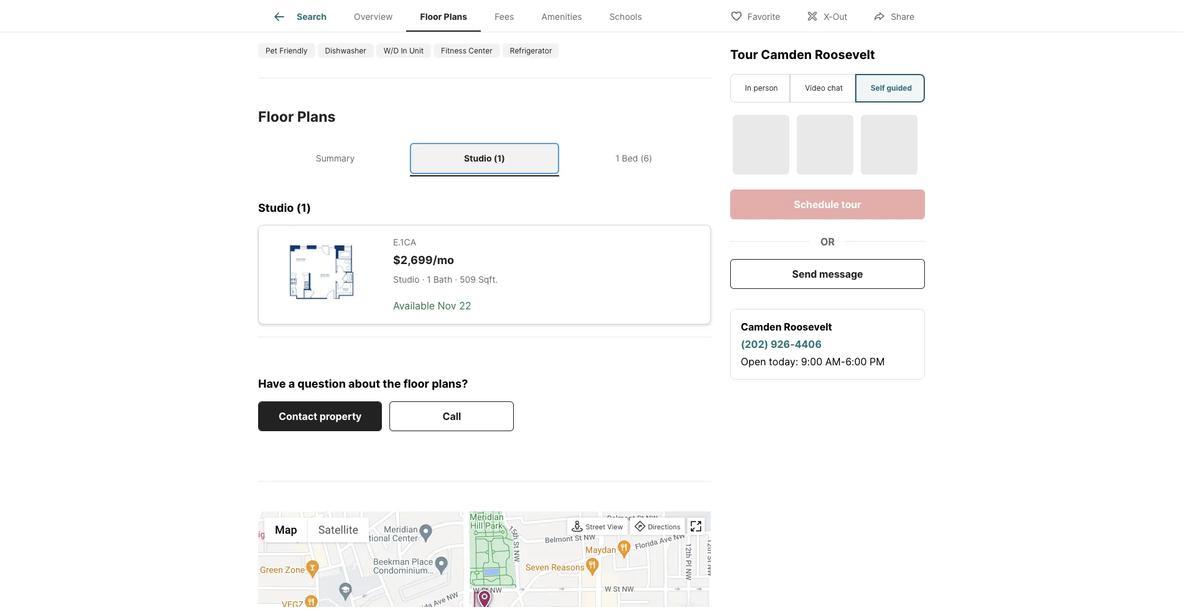 Task type: locate. For each thing, give the bounding box(es) containing it.
1 horizontal spatial floor plans
[[420, 11, 467, 22]]

self
[[871, 83, 885, 92]]

1 horizontal spatial floor
[[420, 11, 442, 22]]

1 horizontal spatial studio (1)
[[464, 153, 505, 164]]

about
[[348, 378, 380, 391]]

0 vertical spatial floor plans
[[420, 11, 467, 22]]

map button
[[264, 518, 308, 543]]

e.1ca image
[[279, 246, 363, 304]]

1 tab list from the top
[[258, 0, 666, 32]]

view
[[607, 523, 623, 532]]

in left the person
[[745, 83, 752, 92]]

menu bar
[[264, 518, 369, 543]]

0 vertical spatial floor
[[420, 11, 442, 22]]

2 tab list from the top
[[258, 141, 711, 177]]

search link
[[272, 9, 327, 24]]

(1)
[[494, 153, 505, 164], [296, 201, 311, 214]]

plans up fitness
[[444, 11, 467, 22]]

pm
[[870, 355, 885, 368]]

0 vertical spatial tab list
[[258, 0, 666, 32]]

2 horizontal spatial studio
[[464, 153, 492, 164]]

schools
[[609, 11, 642, 22]]

0 horizontal spatial in
[[401, 46, 407, 55]]

·
[[422, 274, 425, 285], [455, 274, 457, 285]]

1 horizontal spatial (1)
[[494, 153, 505, 164]]

1 left bed
[[616, 153, 620, 164]]

1 horizontal spatial ·
[[455, 274, 457, 285]]

menu bar containing map
[[264, 518, 369, 543]]

property
[[320, 410, 362, 423]]

1 vertical spatial floor plans
[[258, 108, 336, 125]]

or
[[821, 235, 835, 248]]

0 horizontal spatial 1
[[427, 274, 431, 285]]

beds
[[379, 6, 403, 18]]

out
[[833, 11, 848, 21]]

schedule
[[794, 198, 839, 210]]

0 vertical spatial studio
[[464, 153, 492, 164]]

926-
[[771, 338, 795, 350]]

0 vertical spatial 1
[[616, 153, 620, 164]]

roosevelt inside camden roosevelt (202) 926-4406 open today: 9:00 am-6:00 pm
[[784, 320, 832, 333]]

floor
[[420, 11, 442, 22], [258, 108, 294, 125]]

camden
[[761, 47, 812, 62], [741, 320, 782, 333]]

0 horizontal spatial ·
[[422, 274, 425, 285]]

map
[[275, 524, 297, 537]]

in
[[401, 46, 407, 55], [745, 83, 752, 92]]

(202)
[[741, 338, 769, 350]]

(1) inside "tab"
[[494, 153, 505, 164]]

schedule tour
[[794, 198, 861, 210]]

1 vertical spatial tab list
[[258, 141, 711, 177]]

contact property button
[[258, 402, 382, 432]]

sqft.
[[478, 274, 498, 285]]

call
[[443, 410, 461, 423]]

for sale std image
[[475, 591, 494, 608]]

message
[[819, 268, 863, 280]]

schools tab
[[596, 2, 656, 32]]

contact
[[279, 410, 317, 423]]

have
[[258, 378, 286, 391]]

1 horizontal spatial plans
[[444, 11, 467, 22]]

camden up (202)
[[741, 320, 782, 333]]

street view
[[586, 523, 623, 532]]

floor plans up the summary
[[258, 108, 336, 125]]

0 horizontal spatial studio
[[258, 201, 294, 214]]

tab list
[[258, 0, 666, 32], [258, 141, 711, 177]]

pet
[[266, 46, 277, 55]]

roosevelt
[[815, 47, 875, 62], [784, 320, 832, 333]]

tour
[[842, 198, 861, 210]]

(6)
[[641, 153, 652, 164]]

1 vertical spatial studio
[[258, 201, 294, 214]]

in person
[[745, 83, 778, 92]]

w/d
[[384, 46, 399, 55]]

guided
[[887, 83, 912, 92]]

0 vertical spatial plans
[[444, 11, 467, 22]]

fitness
[[441, 46, 467, 55]]

schedule tour button
[[730, 189, 925, 219]]

1 vertical spatial camden
[[741, 320, 782, 333]]

pet friendly
[[266, 46, 308, 55]]

send message
[[792, 268, 863, 280]]

1 bed (6) tab
[[559, 143, 709, 174]]

list box
[[730, 73, 925, 102]]

have a question about the floor plans?
[[258, 378, 468, 391]]

0 horizontal spatial plans
[[297, 108, 336, 125]]

share
[[891, 11, 915, 21]]

summary
[[316, 153, 355, 164]]

0 horizontal spatial floor
[[258, 108, 294, 125]]

0 vertical spatial in
[[401, 46, 407, 55]]

· left 509
[[455, 274, 457, 285]]

self guided
[[871, 83, 912, 92]]

question
[[298, 378, 346, 391]]

plans
[[444, 11, 467, 22], [297, 108, 336, 125]]

the
[[383, 378, 401, 391]]

tour camden roosevelt
[[730, 47, 875, 62]]

1 vertical spatial roosevelt
[[784, 320, 832, 333]]

roosevelt up chat
[[815, 47, 875, 62]]

plans inside tab
[[444, 11, 467, 22]]

available nov 22
[[393, 300, 471, 312]]

tab list containing search
[[258, 0, 666, 32]]

price
[[258, 6, 282, 18]]

1 vertical spatial in
[[745, 83, 752, 92]]

studio · 1 bath · 509 sqft.
[[393, 274, 498, 285]]

1 left bath
[[427, 274, 431, 285]]

9:00
[[801, 355, 823, 368]]

bed
[[622, 153, 638, 164]]

0 horizontal spatial (1)
[[296, 201, 311, 214]]

1 vertical spatial studio (1)
[[258, 201, 311, 214]]

floor plans up fitness
[[420, 11, 467, 22]]

fitness center
[[441, 46, 493, 55]]

· down $2,699/mo
[[422, 274, 425, 285]]

0 horizontal spatial floor plans
[[258, 108, 336, 125]]

1 vertical spatial plans
[[297, 108, 336, 125]]

1 horizontal spatial 1
[[616, 153, 620, 164]]

2 vertical spatial studio
[[393, 274, 420, 285]]

nov
[[438, 300, 457, 312]]

0 vertical spatial (1)
[[494, 153, 505, 164]]

open
[[741, 355, 766, 368]]

roosevelt up the 4406
[[784, 320, 832, 333]]

1 horizontal spatial in
[[745, 83, 752, 92]]

camden inside camden roosevelt (202) 926-4406 open today: 9:00 am-6:00 pm
[[741, 320, 782, 333]]

4406
[[795, 338, 822, 350]]

favorite
[[748, 11, 780, 21]]

baths
[[433, 6, 460, 18]]

1 vertical spatial 1
[[427, 274, 431, 285]]

floor plans
[[420, 11, 467, 22], [258, 108, 336, 125]]

sq
[[489, 6, 502, 18]]

directions
[[648, 523, 681, 532]]

in left unit
[[401, 46, 407, 55]]

camden up the person
[[761, 47, 812, 62]]

0 vertical spatial studio (1)
[[464, 153, 505, 164]]

amenities tab
[[528, 2, 596, 32]]

plans up the summary
[[297, 108, 336, 125]]



Task type: vqa. For each thing, say whether or not it's contained in the screenshot.
the top 1
yes



Task type: describe. For each thing, give the bounding box(es) containing it.
0 vertical spatial roosevelt
[[815, 47, 875, 62]]

send message button
[[730, 259, 925, 289]]

1 vertical spatial floor
[[258, 108, 294, 125]]

search
[[297, 11, 327, 22]]

w/d in unit
[[384, 46, 424, 55]]

1 · from the left
[[422, 274, 425, 285]]

fees
[[495, 11, 514, 22]]

1 horizontal spatial studio
[[393, 274, 420, 285]]

22
[[459, 300, 471, 312]]

contact property
[[279, 410, 362, 423]]

bath
[[433, 274, 452, 285]]

video chat
[[805, 83, 843, 92]]

1 inside tab
[[616, 153, 620, 164]]

tab list containing summary
[[258, 141, 711, 177]]

1 bed (6)
[[616, 153, 652, 164]]

dishwasher
[[325, 46, 366, 55]]

favorite button
[[720, 3, 791, 28]]

6:00
[[846, 355, 867, 368]]

509
[[460, 274, 476, 285]]

share button
[[863, 3, 925, 28]]

studio (1) inside "tab"
[[464, 153, 505, 164]]

x-
[[824, 11, 833, 21]]

tour
[[730, 47, 758, 62]]

0 vertical spatial camden
[[761, 47, 812, 62]]

call link
[[390, 402, 514, 432]]

ft
[[505, 6, 514, 18]]

refrigerator
[[510, 46, 552, 55]]

satellite button
[[308, 518, 369, 543]]

$2,699/mo
[[393, 254, 454, 267]]

available
[[393, 300, 435, 312]]

chat
[[828, 83, 843, 92]]

center
[[469, 46, 493, 55]]

x-out
[[824, 11, 848, 21]]

studio (1) tab
[[410, 143, 559, 174]]

directions button
[[631, 519, 684, 536]]

e.1ca $2,699/mo
[[393, 237, 454, 267]]

friendly
[[280, 46, 308, 55]]

today:
[[769, 355, 798, 368]]

amenities
[[542, 11, 582, 22]]

1 vertical spatial (1)
[[296, 201, 311, 214]]

street view button
[[569, 519, 626, 536]]

x-out button
[[796, 3, 858, 28]]

fees tab
[[481, 2, 528, 32]]

(202) 926-4406 link
[[741, 338, 822, 350]]

floor plans tab
[[407, 2, 481, 32]]

person
[[754, 83, 778, 92]]

video
[[805, 83, 825, 92]]

2 · from the left
[[455, 274, 457, 285]]

map region
[[159, 365, 796, 608]]

floor plans inside floor plans tab
[[420, 11, 467, 22]]

studio inside "tab"
[[464, 153, 492, 164]]

camden roosevelt (202) 926-4406 open today: 9:00 am-6:00 pm
[[741, 320, 885, 368]]

overview tab
[[340, 2, 407, 32]]

satellite
[[318, 524, 358, 537]]

call button
[[390, 402, 514, 432]]

a
[[288, 378, 295, 391]]

am-
[[825, 355, 846, 368]]

street
[[586, 523, 605, 532]]

floor inside tab
[[420, 11, 442, 22]]

e.1ca
[[393, 237, 416, 248]]

unit
[[409, 46, 424, 55]]

0 horizontal spatial studio (1)
[[258, 201, 311, 214]]

list box containing in person
[[730, 73, 925, 102]]

sq ft
[[489, 6, 514, 18]]

plans?
[[432, 378, 468, 391]]

send
[[792, 268, 817, 280]]

floor
[[404, 378, 429, 391]]

summary tab
[[261, 143, 410, 174]]



